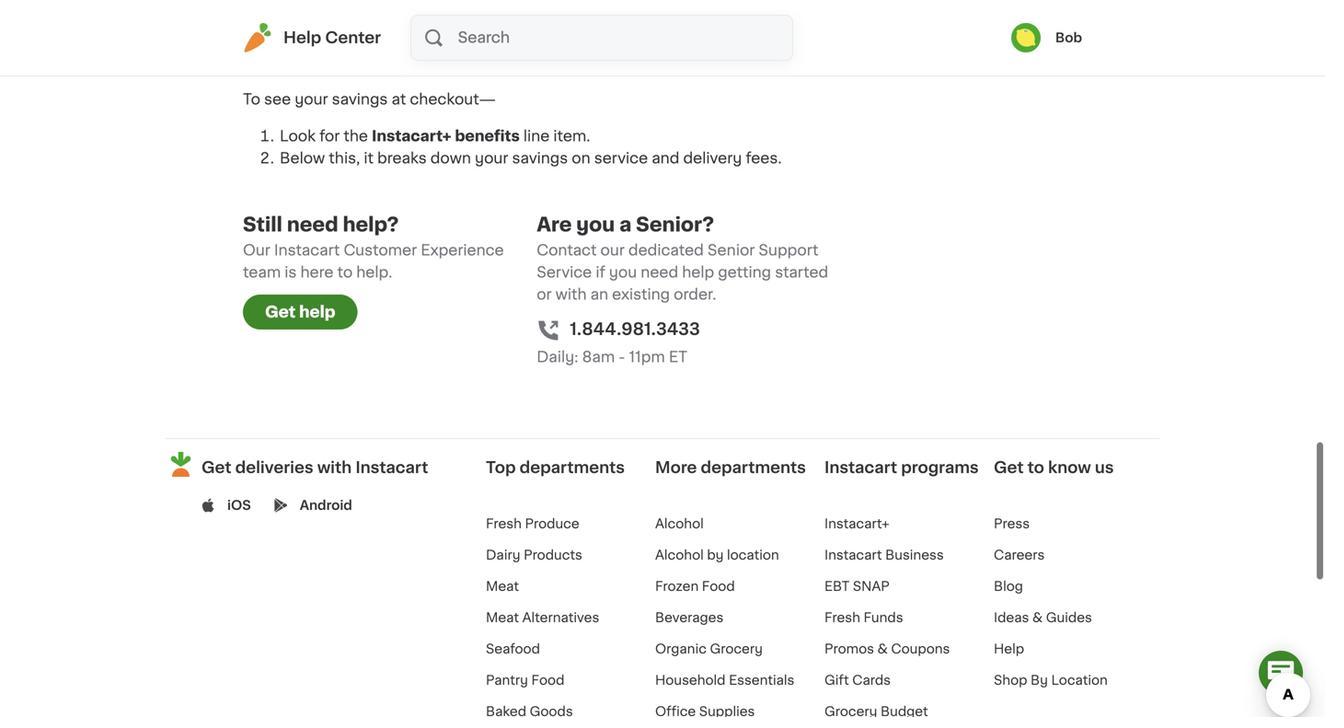 Task type: locate. For each thing, give the bounding box(es) containing it.
get up press
[[994, 460, 1024, 476]]

get to know us
[[994, 460, 1114, 476]]

savings inside look for the instacart+ benefits line item. below this, it breaks down your savings on service and delivery fees.
[[512, 151, 568, 166]]

fresh produce link
[[486, 517, 580, 530]]

0 vertical spatial orders
[[638, 11, 686, 26]]

at
[[392, 92, 406, 107]]

user avatar image
[[1012, 23, 1041, 52]]

delivery left fees.
[[684, 151, 742, 166]]

1 horizontal spatial fees
[[766, 33, 798, 48]]

0 vertical spatial savings
[[391, 33, 447, 48]]

0 horizontal spatial need
[[287, 215, 338, 234]]

products
[[524, 549, 583, 562]]

instacart+ inside here you'll find information about your instacart+ membership, such as when you became a member, how many orders you've placed, and your total savings from reduced service fees and $0 delivery fees on orders of $35 or more.
[[605, 0, 679, 4]]

fees down many at the top of the page
[[612, 33, 645, 48]]

0 vertical spatial you
[[381, 11, 409, 26]]

alcohol up alcohol by location
[[656, 517, 704, 530]]

on down such
[[802, 33, 821, 48]]

help up shop
[[994, 643, 1025, 656]]

1 horizontal spatial departments
[[701, 460, 806, 476]]

fees
[[612, 33, 645, 48], [766, 33, 798, 48]]

departments right more
[[701, 460, 806, 476]]

savings down line
[[512, 151, 568, 166]]

get right instacart shopper app logo
[[202, 460, 232, 476]]

1 vertical spatial service
[[595, 151, 648, 166]]

0 vertical spatial food
[[702, 580, 735, 593]]

press
[[994, 517, 1030, 530]]

blog link
[[994, 580, 1024, 593]]

meat down 'meat' link
[[486, 611, 519, 624]]

1 vertical spatial help
[[299, 304, 336, 320]]

below
[[280, 151, 325, 166]]

savings up the
[[332, 92, 388, 107]]

alcohol for alcohol link
[[656, 517, 704, 530]]

1 horizontal spatial on
[[802, 33, 821, 48]]

0 vertical spatial help
[[284, 30, 322, 46]]

help inside are you a senior? contact our dedicated senior support service if you need help getting started or with an existing order.
[[682, 265, 715, 280]]

shop
[[994, 674, 1028, 687]]

dairy
[[486, 549, 521, 562]]

your inside look for the instacart+ benefits line item. below this, it breaks down your savings on service and delivery fees.
[[475, 151, 509, 166]]

1 vertical spatial &
[[878, 643, 888, 656]]

you
[[381, 11, 409, 26], [577, 215, 615, 234], [609, 265, 637, 280]]

about
[[520, 0, 564, 4]]

a inside here you'll find information about your instacart+ membership, such as when you became a member, how many orders you've placed, and your total savings from reduced service fees and $0 delivery fees on orders of $35 or more.
[[477, 11, 486, 26]]

1.844.981.3433 link
[[570, 317, 700, 342]]

2 vertical spatial savings
[[512, 151, 568, 166]]

funds
[[864, 611, 904, 624]]

service
[[555, 33, 609, 48], [595, 151, 648, 166]]

need down dedicated
[[641, 265, 679, 280]]

0 vertical spatial alcohol
[[656, 517, 704, 530]]

when
[[337, 11, 377, 26]]

to right here
[[337, 265, 353, 280]]

0 vertical spatial &
[[1033, 611, 1043, 624]]

0 horizontal spatial instacart+
[[372, 129, 452, 144]]

1 vertical spatial help
[[994, 643, 1025, 656]]

0 vertical spatial on
[[802, 33, 821, 48]]

you right if
[[609, 265, 637, 280]]

with down service
[[556, 287, 587, 302]]

more.
[[439, 55, 481, 70]]

and inside look for the instacart+ benefits line item. below this, it breaks down your savings on service and delivery fees.
[[652, 151, 680, 166]]

orders up the $0
[[638, 11, 686, 26]]

2 vertical spatial you
[[609, 265, 637, 280]]

1 horizontal spatial get
[[265, 304, 296, 320]]

0 horizontal spatial with
[[317, 460, 352, 476]]

1 vertical spatial meat
[[486, 611, 519, 624]]

to left know at the right bottom
[[1028, 460, 1045, 476]]

service up senior?
[[595, 151, 648, 166]]

reduced
[[489, 33, 551, 48]]

you down find on the top left
[[381, 11, 409, 26]]

1 horizontal spatial a
[[620, 215, 632, 234]]

our
[[601, 243, 625, 258]]

1 vertical spatial and
[[648, 33, 676, 48]]

instacart+ up the breaks
[[372, 129, 452, 144]]

need inside are you a senior? contact our dedicated senior support service if you need help getting started or with an existing order.
[[641, 265, 679, 280]]

0 horizontal spatial get
[[202, 460, 232, 476]]

0 horizontal spatial &
[[878, 643, 888, 656]]

0 vertical spatial instacart+
[[605, 0, 679, 4]]

0 vertical spatial a
[[477, 11, 486, 26]]

placed,
[[744, 11, 798, 26]]

food right pantry at the bottom
[[532, 674, 565, 687]]

1 horizontal spatial to
[[1028, 460, 1045, 476]]

1 alcohol from the top
[[656, 517, 704, 530]]

on inside look for the instacart+ benefits line item. below this, it breaks down your savings on service and delivery fees.
[[572, 151, 591, 166]]

instacart business link
[[825, 549, 944, 562]]

0 horizontal spatial fees
[[612, 33, 645, 48]]

$35
[[387, 55, 416, 70]]

1 horizontal spatial food
[[702, 580, 735, 593]]

1 departments from the left
[[520, 460, 625, 476]]

0 horizontal spatial savings
[[332, 92, 388, 107]]

fresh down ebt
[[825, 611, 861, 624]]

your right see at top
[[295, 92, 328, 107]]

on
[[802, 33, 821, 48], [572, 151, 591, 166]]

instacart image
[[243, 23, 273, 52]]

fresh funds link
[[825, 611, 904, 624]]

your
[[567, 0, 601, 4], [317, 33, 350, 48], [295, 92, 328, 107], [475, 151, 509, 166]]

0 horizontal spatial fresh
[[486, 517, 522, 530]]

a inside are you a senior? contact our dedicated senior support service if you need help getting started or with an existing order.
[[620, 215, 632, 234]]

1 vertical spatial or
[[537, 287, 552, 302]]

0 vertical spatial service
[[555, 33, 609, 48]]

food down alcohol by location
[[702, 580, 735, 593]]

how
[[558, 11, 589, 26]]

with
[[556, 287, 587, 302], [317, 460, 352, 476]]

0 horizontal spatial food
[[532, 674, 565, 687]]

fresh
[[486, 517, 522, 530], [825, 611, 861, 624]]

household
[[656, 674, 726, 687]]

0 horizontal spatial a
[[477, 11, 486, 26]]

2 horizontal spatial instacart+
[[825, 517, 890, 530]]

1 vertical spatial need
[[641, 265, 679, 280]]

and up senior?
[[652, 151, 680, 166]]

ideas & guides link
[[994, 611, 1093, 624]]

2 horizontal spatial savings
[[512, 151, 568, 166]]

2 meat from the top
[[486, 611, 519, 624]]

delivery down you've
[[704, 33, 762, 48]]

get down is
[[265, 304, 296, 320]]

1 vertical spatial you
[[577, 215, 615, 234]]

organic grocery link
[[656, 643, 763, 656]]

1 fees from the left
[[612, 33, 645, 48]]

0 horizontal spatial help
[[299, 304, 336, 320]]

2 vertical spatial and
[[652, 151, 680, 166]]

1 vertical spatial orders
[[317, 55, 365, 70]]

food for pantry food
[[532, 674, 565, 687]]

need inside still need help? our instacart customer experience team is here to help.
[[287, 215, 338, 234]]

2 horizontal spatial get
[[994, 460, 1024, 476]]

a down information
[[477, 11, 486, 26]]

ebt snap
[[825, 580, 890, 593]]

0 vertical spatial meat
[[486, 580, 519, 593]]

1 horizontal spatial savings
[[391, 33, 447, 48]]

1 vertical spatial food
[[532, 674, 565, 687]]

service down how
[[555, 33, 609, 48]]

is
[[285, 265, 297, 280]]

savings up $35
[[391, 33, 447, 48]]

to
[[337, 265, 353, 280], [1028, 460, 1045, 476]]

food for frozen food
[[702, 580, 735, 593]]

ebt
[[825, 580, 850, 593]]

1 horizontal spatial fresh
[[825, 611, 861, 624]]

1 vertical spatial with
[[317, 460, 352, 476]]

2 alcohol from the top
[[656, 549, 704, 562]]

orders down help center
[[317, 55, 365, 70]]

1 horizontal spatial or
[[537, 287, 552, 302]]

help for help center
[[284, 30, 322, 46]]

look for the instacart+ benefits line item. below this, it breaks down your savings on service and delivery fees.
[[280, 129, 782, 166]]

&
[[1033, 611, 1043, 624], [878, 643, 888, 656]]

Search search field
[[456, 16, 793, 60]]

you up our
[[577, 215, 615, 234]]

1 horizontal spatial &
[[1033, 611, 1043, 624]]

android link
[[300, 496, 352, 515]]

top
[[486, 460, 516, 476]]

-
[[619, 350, 625, 365]]

support
[[759, 243, 819, 258]]

instacart
[[274, 243, 340, 258], [356, 460, 428, 476], [825, 460, 898, 476], [825, 549, 883, 562]]

by
[[707, 549, 724, 562]]

meat for 'meat' link
[[486, 580, 519, 593]]

here
[[301, 265, 334, 280]]

fees down the placed,
[[766, 33, 798, 48]]

your down benefits
[[475, 151, 509, 166]]

press link
[[994, 517, 1030, 530]]

meat down "dairy"
[[486, 580, 519, 593]]

help center link
[[243, 23, 381, 52]]

down
[[431, 151, 471, 166]]

beverages link
[[656, 611, 724, 624]]

ios app store logo image
[[202, 499, 215, 512]]

0 vertical spatial to
[[337, 265, 353, 280]]

ios link
[[227, 496, 251, 515]]

alcohol
[[656, 517, 704, 530], [656, 549, 704, 562]]

with up android "link"
[[317, 460, 352, 476]]

instacart+ up instacart business
[[825, 517, 890, 530]]

our
[[243, 243, 270, 258]]

alternatives
[[523, 611, 600, 624]]

departments for top departments
[[520, 460, 625, 476]]

1 vertical spatial instacart+
[[372, 129, 452, 144]]

help down as
[[284, 30, 322, 46]]

instacart+ link
[[825, 517, 890, 530]]

to
[[243, 92, 260, 107]]

0 vertical spatial with
[[556, 287, 587, 302]]

departments up 'produce'
[[520, 460, 625, 476]]

fresh funds
[[825, 611, 904, 624]]

team
[[243, 265, 281, 280]]

on down item.
[[572, 151, 591, 166]]

0 horizontal spatial help
[[284, 30, 322, 46]]

2 departments from the left
[[701, 460, 806, 476]]

1 meat from the top
[[486, 580, 519, 593]]

get for get to know us
[[994, 460, 1024, 476]]

0 vertical spatial help
[[682, 265, 715, 280]]

0 vertical spatial need
[[287, 215, 338, 234]]

on inside here you'll find information about your instacart+ membership, such as when you became a member, how many orders you've placed, and your total savings from reduced service fees and $0 delivery fees on orders of $35 or more.
[[802, 33, 821, 48]]

by
[[1031, 674, 1049, 687]]

or down service
[[537, 287, 552, 302]]

help down here
[[299, 304, 336, 320]]

1 horizontal spatial instacart+
[[605, 0, 679, 4]]

1 vertical spatial fresh
[[825, 611, 861, 624]]

ios
[[227, 499, 251, 512]]

1 vertical spatial delivery
[[684, 151, 742, 166]]

1 horizontal spatial help
[[994, 643, 1025, 656]]

frozen
[[656, 580, 699, 593]]

pantry food link
[[486, 674, 565, 687]]

0 vertical spatial fresh
[[486, 517, 522, 530]]

to see your savings at checkout—
[[243, 92, 496, 107]]

0 horizontal spatial or
[[420, 55, 435, 70]]

you inside here you'll find information about your instacart+ membership, such as when you became a member, how many orders you've placed, and your total savings from reduced service fees and $0 delivery fees on orders of $35 or more.
[[381, 11, 409, 26]]

alcohol down alcohol link
[[656, 549, 704, 562]]

or
[[420, 55, 435, 70], [537, 287, 552, 302]]

1 horizontal spatial help
[[682, 265, 715, 280]]

1 vertical spatial alcohol
[[656, 549, 704, 562]]

seafood link
[[486, 643, 540, 656]]

1 horizontal spatial need
[[641, 265, 679, 280]]

a
[[477, 11, 486, 26], [620, 215, 632, 234]]

1 horizontal spatial with
[[556, 287, 587, 302]]

household essentials link
[[656, 674, 795, 687]]

household essentials
[[656, 674, 795, 687]]

1 vertical spatial a
[[620, 215, 632, 234]]

& for ideas
[[1033, 611, 1043, 624]]

2 vertical spatial instacart+
[[825, 517, 890, 530]]

and down such
[[802, 11, 830, 26]]

1 vertical spatial on
[[572, 151, 591, 166]]

and left the $0
[[648, 33, 676, 48]]

0 vertical spatial or
[[420, 55, 435, 70]]

instacart+ up many at the top of the page
[[605, 0, 679, 4]]

0 vertical spatial delivery
[[704, 33, 762, 48]]

or right $35
[[420, 55, 435, 70]]

& right "ideas"
[[1033, 611, 1043, 624]]

such
[[784, 0, 820, 4]]

help up order.
[[682, 265, 715, 280]]

senior
[[708, 243, 755, 258]]

& down funds
[[878, 643, 888, 656]]

0 horizontal spatial departments
[[520, 460, 625, 476]]

departments
[[520, 460, 625, 476], [701, 460, 806, 476]]

a up our
[[620, 215, 632, 234]]

guides
[[1047, 611, 1093, 624]]

fresh up "dairy"
[[486, 517, 522, 530]]

0 horizontal spatial to
[[337, 265, 353, 280]]

get help button
[[243, 295, 358, 330]]

get inside button
[[265, 304, 296, 320]]

promos
[[825, 643, 875, 656]]

0 horizontal spatial on
[[572, 151, 591, 166]]

contact
[[537, 243, 597, 258]]

meat
[[486, 580, 519, 593], [486, 611, 519, 624]]

need up here
[[287, 215, 338, 234]]



Task type: vqa. For each thing, say whether or not it's contained in the screenshot.
Alcohol by location
yes



Task type: describe. For each thing, give the bounding box(es) containing it.
frozen food
[[656, 580, 735, 593]]

ebt snap link
[[825, 580, 890, 593]]

if
[[596, 265, 606, 280]]

top departments
[[486, 460, 625, 476]]

us
[[1095, 460, 1114, 476]]

shop by location link
[[994, 674, 1108, 687]]

center
[[325, 30, 381, 46]]

gift cards
[[825, 674, 891, 687]]

get deliveries with instacart
[[202, 460, 428, 476]]

fresh for fresh produce
[[486, 517, 522, 530]]

still need help? our instacart customer experience team is here to help.
[[243, 215, 504, 280]]

1 vertical spatial to
[[1028, 460, 1045, 476]]

get help
[[265, 304, 336, 320]]

member,
[[489, 11, 555, 26]]

here
[[317, 0, 352, 4]]

location
[[727, 549, 780, 562]]

coupons
[[892, 643, 950, 656]]

experience
[[421, 243, 504, 258]]

ideas
[[994, 611, 1030, 624]]

snap
[[853, 580, 890, 593]]

& for promos
[[878, 643, 888, 656]]

android play store logo image
[[274, 499, 288, 512]]

instacart programs
[[825, 460, 979, 476]]

alcohol link
[[656, 517, 704, 530]]

1 vertical spatial savings
[[332, 92, 388, 107]]

with inside are you a senior? contact our dedicated senior support service if you need help getting started or with an existing order.
[[556, 287, 587, 302]]

this,
[[329, 151, 360, 166]]

or inside are you a senior? contact our dedicated senior support service if you need help getting started or with an existing order.
[[537, 287, 552, 302]]

$0
[[680, 33, 700, 48]]

your up how
[[567, 0, 601, 4]]

still
[[243, 215, 283, 234]]

0 vertical spatial and
[[802, 11, 830, 26]]

savings inside here you'll find information about your instacart+ membership, such as when you became a member, how many orders you've placed, and your total savings from reduced service fees and $0 delivery fees on orders of $35 or more.
[[391, 33, 447, 48]]

meat for meat alternatives
[[486, 611, 519, 624]]

many
[[593, 11, 634, 26]]

instacart+ inside look for the instacart+ benefits line item. below this, it breaks down your savings on service and delivery fees.
[[372, 129, 452, 144]]

alcohol for alcohol by location
[[656, 549, 704, 562]]

11pm
[[629, 350, 665, 365]]

grocery
[[710, 643, 763, 656]]

you'll
[[356, 0, 396, 4]]

1.844.981.3433
[[570, 321, 700, 338]]

more departments
[[656, 460, 806, 476]]

to inside still need help? our instacart customer experience team is here to help.
[[337, 265, 353, 280]]

essentials
[[729, 674, 795, 687]]

or inside here you'll find information about your instacart+ membership, such as when you became a member, how many orders you've placed, and your total savings from reduced service fees and $0 delivery fees on orders of $35 or more.
[[420, 55, 435, 70]]

the
[[344, 129, 368, 144]]

senior?
[[636, 215, 714, 234]]

pantry
[[486, 674, 528, 687]]

look
[[280, 129, 316, 144]]

are you a senior? contact our dedicated senior support service if you need help getting started or with an existing order.
[[537, 215, 829, 302]]

bob
[[1056, 31, 1083, 44]]

meat link
[[486, 580, 519, 593]]

0 horizontal spatial orders
[[317, 55, 365, 70]]

service inside here you'll find information about your instacart+ membership, such as when you became a member, how many orders you've placed, and your total savings from reduced service fees and $0 delivery fees on orders of $35 or more.
[[555, 33, 609, 48]]

fees.
[[746, 151, 782, 166]]

careers
[[994, 549, 1045, 562]]

programs
[[902, 460, 979, 476]]

beverages
[[656, 611, 724, 624]]

service inside look for the instacart+ benefits line item. below this, it breaks down your savings on service and delivery fees.
[[595, 151, 648, 166]]

alcohol by location link
[[656, 549, 780, 562]]

it
[[364, 151, 374, 166]]

fresh for fresh funds
[[825, 611, 861, 624]]

8am
[[582, 350, 615, 365]]

an
[[591, 287, 609, 302]]

your down as
[[317, 33, 350, 48]]

business
[[886, 549, 944, 562]]

became
[[413, 11, 473, 26]]

1 horizontal spatial orders
[[638, 11, 686, 26]]

know
[[1049, 460, 1092, 476]]

you for you
[[609, 265, 637, 280]]

daily: 8am - 11pm et
[[537, 350, 688, 365]]

find
[[400, 0, 428, 4]]

instacart inside still need help? our instacart customer experience team is here to help.
[[274, 243, 340, 258]]

get for get deliveries with instacart
[[202, 460, 232, 476]]

you've
[[690, 11, 740, 26]]

line
[[524, 129, 550, 144]]

started
[[775, 265, 829, 280]]

android
[[300, 499, 352, 512]]

help for help link
[[994, 643, 1025, 656]]

et
[[669, 350, 688, 365]]

you for you'll
[[381, 11, 409, 26]]

delivery inside here you'll find information about your instacart+ membership, such as when you became a member, how many orders you've placed, and your total savings from reduced service fees and $0 delivery fees on orders of $35 or more.
[[704, 33, 762, 48]]

help.
[[356, 265, 392, 280]]

for
[[320, 129, 340, 144]]

getting
[[718, 265, 772, 280]]

alcohol by location
[[656, 549, 780, 562]]

information
[[432, 0, 517, 4]]

get for get help
[[265, 304, 296, 320]]

instacart shopper app logo image
[[166, 449, 196, 480]]

departments for more departments
[[701, 460, 806, 476]]

ideas & guides
[[994, 611, 1093, 624]]

dedicated
[[629, 243, 704, 258]]

total
[[354, 33, 387, 48]]

help inside button
[[299, 304, 336, 320]]

daily:
[[537, 350, 579, 365]]

dairy products
[[486, 549, 583, 562]]

breaks
[[377, 151, 427, 166]]

delivery inside look for the instacart+ benefits line item. below this, it breaks down your savings on service and delivery fees.
[[684, 151, 742, 166]]

shop by location
[[994, 674, 1108, 687]]

dairy products link
[[486, 549, 583, 562]]

see
[[264, 92, 291, 107]]

from
[[451, 33, 486, 48]]

produce
[[525, 517, 580, 530]]

meat alternatives
[[486, 611, 600, 624]]

2 fees from the left
[[766, 33, 798, 48]]



